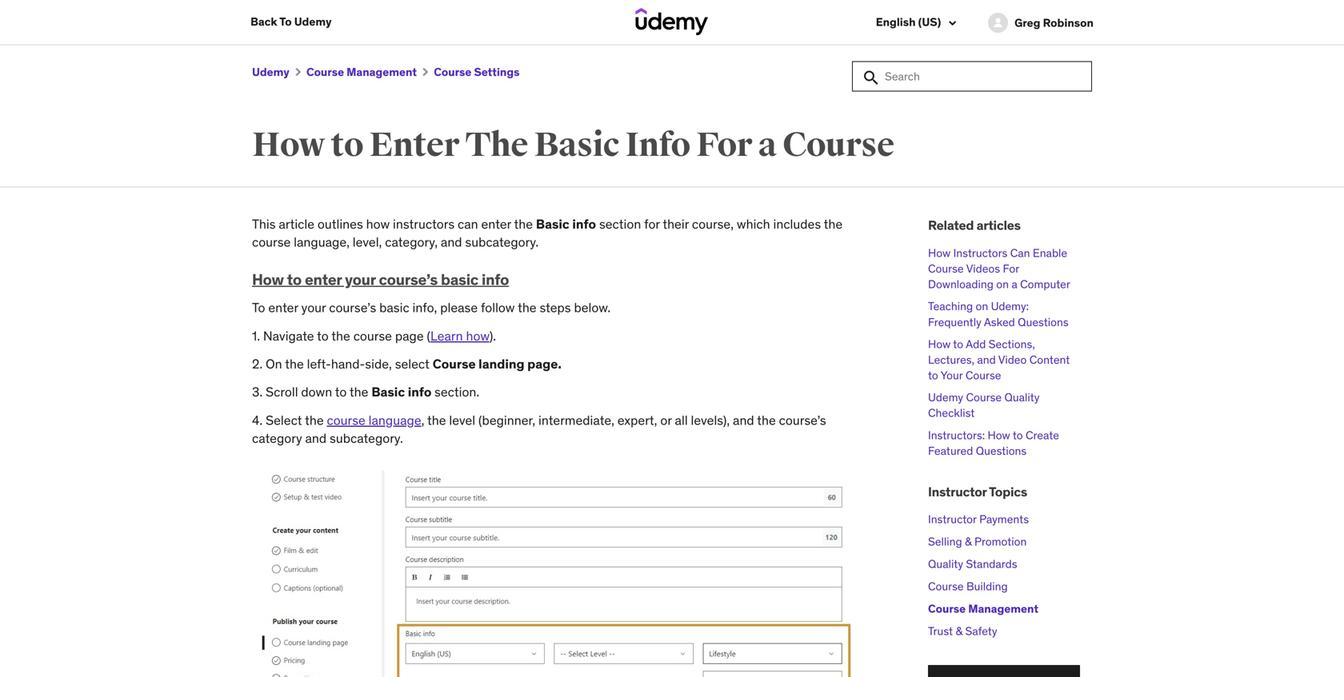 Task type: vqa. For each thing, say whether or not it's contained in the screenshot.
on
yes



Task type: describe. For each thing, give the bounding box(es) containing it.
featured
[[928, 444, 973, 458]]

instructor payments selling & promotion quality standards course building course management trust & safety
[[928, 513, 1039, 639]]

trust
[[928, 625, 953, 639]]

to up left-
[[317, 328, 329, 344]]

trust & safety link
[[928, 625, 998, 639]]

asked
[[984, 315, 1015, 330]]

course's inside , the level (beginner, intermediate, expert, or all levels), and the course's category and subcategory.
[[779, 412, 826, 429]]

0 horizontal spatial management
[[347, 65, 417, 79]]

add
[[966, 337, 986, 352]]

a inside the how instructors can enable course videos for downloading on a computer teaching on udemy: frequently asked questions how to add sections, lectures, and video content to your course udemy course quality checklist instructors: how to create featured questions
[[1012, 277, 1018, 292]]

to inside main content
[[252, 300, 265, 316]]

english
[[876, 15, 916, 29]]

navigate
[[263, 328, 314, 344]]

steps
[[540, 300, 571, 316]]

and right levels),
[[733, 412, 754, 429]]

2 vertical spatial basic
[[372, 384, 405, 401]]

side,
[[365, 356, 392, 372]]

learn
[[431, 328, 463, 344]]

0 vertical spatial info
[[572, 216, 596, 233]]

1 vertical spatial course
[[353, 328, 392, 344]]

selling & promotion link
[[928, 535, 1027, 550]]

expert,
[[618, 412, 657, 429]]

0 horizontal spatial &
[[956, 625, 963, 639]]

0 vertical spatial udemy
[[294, 14, 332, 29]]

section for their course, which includes the course language, level, category, and subcategory.
[[252, 216, 843, 251]]

3.
[[252, 384, 263, 401]]

article
[[279, 216, 315, 233]]

0 vertical spatial your
[[345, 270, 376, 289]]

selling
[[928, 535, 962, 550]]

how to enter the basic info for a course main content
[[0, 45, 1344, 678]]

4.
[[252, 412, 263, 429]]

0 horizontal spatial course's
[[329, 300, 376, 316]]

computer
[[1020, 277, 1071, 292]]

how for how to enter the basic info for a course
[[252, 125, 325, 166]]

quality standards link
[[928, 558, 1018, 572]]

language,
[[294, 234, 350, 251]]

, the level (beginner, intermediate, expert, or all levels), and the course's category and subcategory.
[[252, 412, 826, 447]]

course management
[[306, 65, 417, 79]]

to right down
[[335, 384, 347, 401]]

0 vertical spatial basic
[[534, 125, 619, 166]]

info
[[625, 125, 690, 166]]

sections,
[[989, 337, 1035, 352]]

learn how link
[[431, 328, 490, 344]]

0 horizontal spatial basic
[[379, 300, 409, 316]]

0 vertical spatial course's
[[379, 270, 438, 289]]

instructor payments link
[[928, 513, 1029, 527]]

to left your in the bottom of the page
[[928, 369, 938, 383]]

back to udemy
[[251, 14, 332, 29]]

videos
[[966, 262, 1000, 276]]

how up lectures,
[[928, 337, 951, 352]]

to enter your course's basic info, please follow the steps below.
[[252, 300, 611, 316]]

teaching on udemy: frequently asked questions link
[[928, 299, 1069, 330]]

promotion
[[975, 535, 1027, 550]]

intermediate,
[[539, 412, 615, 429]]

instructors: how to create featured questions link
[[928, 428, 1060, 458]]

(us)
[[918, 15, 941, 29]]

instructors
[[954, 246, 1008, 260]]

below.
[[574, 300, 611, 316]]

or
[[660, 412, 672, 429]]

teaching
[[928, 299, 973, 314]]

section
[[599, 216, 641, 233]]

subcategory. inside section for their course, which includes the course language, level, category, and subcategory.
[[465, 234, 539, 251]]

how for how instructors can enable course videos for downloading on a computer teaching on udemy: frequently asked questions how to add sections, lectures, and video content to your course udemy course quality checklist instructors: how to create featured questions
[[928, 246, 951, 260]]

standards
[[966, 558, 1018, 572]]

for for videos
[[1003, 262, 1019, 276]]

downloading
[[928, 277, 994, 292]]

can
[[458, 216, 478, 233]]

greg
[[1015, 15, 1041, 30]]

category,
[[385, 234, 438, 251]]

course inside section for their course, which includes the course language, level, category, and subcategory.
[[252, 234, 291, 251]]

(beginner,
[[479, 412, 535, 429]]

enter_the_course_basic_info.jpg image
[[258, 471, 858, 678]]

and inside section for their course, which includes the course language, level, category, and subcategory.
[[441, 234, 462, 251]]

on
[[266, 356, 282, 372]]

3. scroll down to the basic info section.
[[252, 384, 480, 401]]

category
[[252, 430, 302, 447]]

the up hand-
[[332, 328, 350, 344]]

for
[[644, 216, 660, 233]]

0 horizontal spatial how
[[366, 216, 390, 233]]

safety
[[965, 625, 998, 639]]

robinson
[[1043, 15, 1094, 30]]

enable
[[1033, 246, 1068, 260]]

2 vertical spatial course
[[327, 412, 366, 429]]

section.
[[435, 384, 480, 401]]

1 horizontal spatial to
[[280, 14, 292, 29]]

info,
[[413, 300, 437, 316]]

your
[[941, 369, 963, 383]]

to left enter at top
[[331, 125, 363, 166]]

quality inside instructor payments selling & promotion quality standards course building course management trust & safety
[[928, 558, 964, 572]]

the down down
[[305, 412, 324, 429]]

their
[[663, 216, 689, 233]]

quality inside the how instructors can enable course videos for downloading on a computer teaching on udemy: frequently asked questions how to add sections, lectures, and video content to your course udemy course quality checklist instructors: how to create featured questions
[[1005, 391, 1040, 405]]

settings
[[474, 65, 520, 79]]

2. on the left-hand-side, select course landing page.
[[252, 356, 562, 372]]

level
[[449, 412, 475, 429]]

lectures,
[[928, 353, 975, 367]]

articles
[[977, 217, 1021, 234]]

course language link
[[327, 412, 421, 429]]

1 vertical spatial udemy
[[252, 65, 289, 79]]

levels),
[[691, 412, 730, 429]]

course settings link
[[434, 65, 520, 79]]

0 horizontal spatial enter
[[268, 300, 298, 316]]

1 vertical spatial questions
[[976, 444, 1027, 458]]



Task type: locate. For each thing, give the bounding box(es) containing it.
1 vertical spatial on
[[976, 299, 988, 314]]

the
[[514, 216, 533, 233], [824, 216, 843, 233], [518, 300, 537, 316], [332, 328, 350, 344], [285, 356, 304, 372], [350, 384, 368, 401], [305, 412, 324, 429], [427, 412, 446, 429], [757, 412, 776, 429]]

1. navigate to the course page ( learn how ).
[[252, 328, 496, 344]]

on up asked
[[976, 299, 988, 314]]

instructor inside instructor payments selling & promotion quality standards course building course management trust & safety
[[928, 513, 977, 527]]

page
[[395, 328, 424, 344]]

the right on
[[285, 356, 304, 372]]

1 vertical spatial course's
[[329, 300, 376, 316]]

subcategory. down "course language" link
[[330, 430, 403, 447]]

for right info
[[696, 125, 752, 166]]

& right trust
[[956, 625, 963, 639]]

0 horizontal spatial info
[[408, 384, 432, 401]]

info up follow
[[482, 270, 509, 289]]

how instructors can enable course videos for downloading on a computer link
[[928, 246, 1071, 292]]

level,
[[353, 234, 382, 251]]

the right levels),
[[757, 412, 776, 429]]

1 vertical spatial how
[[466, 328, 490, 344]]

1 vertical spatial instructor
[[928, 513, 977, 527]]

and down 4. select the course language
[[305, 430, 327, 447]]

udemy course quality checklist link
[[928, 391, 1040, 421]]

2 horizontal spatial course's
[[779, 412, 826, 429]]

0 vertical spatial course
[[252, 234, 291, 251]]

1 horizontal spatial for
[[1003, 262, 1019, 276]]

related articles
[[928, 217, 1021, 234]]

this article outlines how instructors can enter the basic info
[[252, 216, 596, 233]]

2 vertical spatial udemy
[[928, 391, 964, 405]]

to
[[280, 14, 292, 29], [252, 300, 265, 316]]

this
[[252, 216, 276, 233]]

1 vertical spatial a
[[1012, 277, 1018, 292]]

for
[[696, 125, 752, 166], [1003, 262, 1019, 276]]

instructor for instructor payments selling & promotion quality standards course building course management trust & safety
[[928, 513, 977, 527]]

,
[[421, 412, 424, 429]]

left-
[[307, 356, 331, 372]]

2 horizontal spatial enter
[[481, 216, 511, 233]]

how down "this"
[[252, 270, 284, 289]]

quality down video
[[1005, 391, 1040, 405]]

your up navigate at left
[[301, 300, 326, 316]]

the right ,
[[427, 412, 446, 429]]

1 vertical spatial basic
[[536, 216, 570, 233]]

course settings
[[434, 65, 520, 79]]

0 vertical spatial enter
[[481, 216, 511, 233]]

none search field inside how to enter the basic info for a course main content
[[852, 61, 1092, 92]]

2 vertical spatial info
[[408, 384, 432, 401]]

info for how to enter your course's basic info
[[482, 270, 509, 289]]

0 vertical spatial to
[[280, 14, 292, 29]]

0 vertical spatial basic
[[441, 270, 479, 289]]

0 horizontal spatial udemy
[[252, 65, 289, 79]]

1 horizontal spatial course management link
[[928, 602, 1039, 617]]

0 vertical spatial a
[[758, 125, 777, 166]]

0 vertical spatial course management link
[[306, 65, 417, 79]]

course down 3. scroll down to the basic info section.
[[327, 412, 366, 429]]

0 horizontal spatial quality
[[928, 558, 964, 572]]

how
[[366, 216, 390, 233], [466, 328, 490, 344]]

course management link
[[306, 65, 417, 79], [928, 602, 1039, 617]]

subcategory.
[[465, 234, 539, 251], [330, 430, 403, 447]]

udemy link
[[252, 65, 289, 79]]

0 vertical spatial questions
[[1018, 315, 1069, 330]]

info up ,
[[408, 384, 432, 401]]

instructor for instructor topics
[[928, 484, 987, 501]]

video
[[999, 353, 1027, 367]]

landing
[[479, 356, 525, 372]]

which
[[737, 216, 770, 233]]

1 horizontal spatial your
[[345, 270, 376, 289]]

subcategory. down can
[[465, 234, 539, 251]]

greg robinson
[[1015, 15, 1094, 30]]

0 vertical spatial on
[[997, 277, 1009, 292]]

0 vertical spatial for
[[696, 125, 752, 166]]

info left section
[[572, 216, 596, 233]]

to right back
[[280, 14, 292, 29]]

1 vertical spatial quality
[[928, 558, 964, 572]]

and inside the how instructors can enable course videos for downloading on a computer teaching on udemy: frequently asked questions how to add sections, lectures, and video content to your course udemy course quality checklist instructors: how to create featured questions
[[977, 353, 996, 367]]

the inside section for their course, which includes the course language, level, category, and subcategory.
[[824, 216, 843, 233]]

how to enter the basic info for a course
[[252, 125, 895, 166]]

1 vertical spatial &
[[956, 625, 963, 639]]

to down language,
[[287, 270, 302, 289]]

enter
[[369, 125, 459, 166]]

page.
[[527, 356, 562, 372]]

to up the 1.
[[252, 300, 265, 316]]

can
[[1010, 246, 1030, 260]]

2 horizontal spatial udemy
[[928, 391, 964, 405]]

content
[[1030, 353, 1070, 367]]

0 horizontal spatial on
[[976, 299, 988, 314]]

enter right can
[[481, 216, 511, 233]]

includes
[[773, 216, 821, 233]]

language
[[369, 412, 421, 429]]

1 vertical spatial enter
[[305, 270, 342, 289]]

your down the 'level,' at the top left
[[345, 270, 376, 289]]

info for 3. scroll down to the basic info section.
[[408, 384, 432, 401]]

Search search field
[[852, 61, 1092, 92]]

0 vertical spatial how
[[366, 216, 390, 233]]

questions down udemy:
[[1018, 315, 1069, 330]]

0 vertical spatial subcategory.
[[465, 234, 539, 251]]

the right can
[[514, 216, 533, 233]]

course,
[[692, 216, 734, 233]]

2.
[[252, 356, 263, 372]]

greg robinson image
[[988, 13, 1008, 33]]

0 horizontal spatial a
[[758, 125, 777, 166]]

select
[[395, 356, 430, 372]]

and down can
[[441, 234, 462, 251]]

info
[[572, 216, 596, 233], [482, 270, 509, 289], [408, 384, 432, 401]]

instructor topics
[[928, 484, 1028, 501]]

1 vertical spatial your
[[301, 300, 326, 316]]

0 vertical spatial instructor
[[928, 484, 987, 501]]

1 horizontal spatial quality
[[1005, 391, 1040, 405]]

).
[[490, 328, 496, 344]]

1 horizontal spatial &
[[965, 535, 972, 550]]

0 vertical spatial &
[[965, 535, 972, 550]]

2 horizontal spatial info
[[572, 216, 596, 233]]

instructor up the selling
[[928, 513, 977, 527]]

1 vertical spatial info
[[482, 270, 509, 289]]

1 vertical spatial basic
[[379, 300, 409, 316]]

the
[[465, 125, 528, 166]]

course
[[252, 234, 291, 251], [353, 328, 392, 344], [327, 412, 366, 429]]

management inside instructor payments selling & promotion quality standards course building course management trust & safety
[[968, 602, 1039, 617]]

and down add
[[977, 353, 996, 367]]

instructors:
[[928, 428, 985, 443]]

building
[[967, 580, 1008, 594]]

None search field
[[852, 61, 1092, 92]]

0 horizontal spatial for
[[696, 125, 752, 166]]

udemy up checklist
[[928, 391, 964, 405]]

course
[[306, 65, 344, 79], [434, 65, 472, 79], [783, 125, 895, 166], [928, 262, 964, 276], [433, 356, 476, 372], [966, 369, 1001, 383], [966, 391, 1002, 405], [928, 580, 964, 594], [928, 602, 966, 617]]

the right includes
[[824, 216, 843, 233]]

course down "this"
[[252, 234, 291, 251]]

select
[[266, 412, 302, 429]]

0 vertical spatial management
[[347, 65, 417, 79]]

1 vertical spatial to
[[252, 300, 265, 316]]

quality
[[1005, 391, 1040, 405], [928, 558, 964, 572]]

how to enter your course's basic info
[[252, 270, 509, 289]]

hand-
[[331, 356, 365, 372]]

1 horizontal spatial on
[[997, 277, 1009, 292]]

1 instructor from the top
[[928, 484, 987, 501]]

how up the 'level,' at the top left
[[366, 216, 390, 233]]

how right learn
[[466, 328, 490, 344]]

how down related
[[928, 246, 951, 260]]

back to udemy link
[[251, 0, 332, 44]]

payments
[[980, 513, 1029, 527]]

0 horizontal spatial subcategory.
[[330, 430, 403, 447]]

for inside the how instructors can enable course videos for downloading on a computer teaching on udemy: frequently asked questions how to add sections, lectures, and video content to your course udemy course quality checklist instructors: how to create featured questions
[[1003, 262, 1019, 276]]

related
[[928, 217, 974, 234]]

2 vertical spatial enter
[[268, 300, 298, 316]]

udemy inside the how instructors can enable course videos for downloading on a computer teaching on udemy: frequently asked questions how to add sections, lectures, and video content to your course udemy course quality checklist instructors: how to create featured questions
[[928, 391, 964, 405]]

outlines
[[318, 216, 363, 233]]

0 horizontal spatial your
[[301, 300, 326, 316]]

the left steps
[[518, 300, 537, 316]]

follow
[[481, 300, 515, 316]]

1 horizontal spatial how
[[466, 328, 490, 344]]

to
[[331, 125, 363, 166], [287, 270, 302, 289], [317, 328, 329, 344], [953, 337, 964, 352], [928, 369, 938, 383], [335, 384, 347, 401], [1013, 428, 1023, 443]]

0 horizontal spatial course management link
[[306, 65, 417, 79]]

1 vertical spatial management
[[968, 602, 1039, 617]]

1 horizontal spatial course's
[[379, 270, 438, 289]]

udemy down back
[[252, 65, 289, 79]]

0 horizontal spatial to
[[252, 300, 265, 316]]

udemy:
[[991, 299, 1029, 314]]

subcategory. inside , the level (beginner, intermediate, expert, or all levels), and the course's category and subcategory.
[[330, 430, 403, 447]]

1 horizontal spatial management
[[968, 602, 1039, 617]]

enter
[[481, 216, 511, 233], [305, 270, 342, 289], [268, 300, 298, 316]]

& up quality standards "link"
[[965, 535, 972, 550]]

2 instructor from the top
[[928, 513, 977, 527]]

questions up topics
[[976, 444, 1027, 458]]

and
[[441, 234, 462, 251], [977, 353, 996, 367], [733, 412, 754, 429], [305, 430, 327, 447]]

udemy
[[294, 14, 332, 29], [252, 65, 289, 79], [928, 391, 964, 405]]

how for how to enter your course's basic info
[[252, 270, 284, 289]]

enter down language,
[[305, 270, 342, 289]]

the down hand-
[[350, 384, 368, 401]]

course up the side,
[[353, 328, 392, 344]]

enter up navigate at left
[[268, 300, 298, 316]]

scroll
[[266, 384, 298, 401]]

for for info
[[696, 125, 752, 166]]

1 vertical spatial course management link
[[928, 602, 1039, 617]]

0 vertical spatial quality
[[1005, 391, 1040, 405]]

2 vertical spatial course's
[[779, 412, 826, 429]]

to up lectures,
[[953, 337, 964, 352]]

how instructors can enable course videos for downloading on a computer teaching on udemy: frequently asked questions how to add sections, lectures, and video content to your course udemy course quality checklist instructors: how to create featured questions
[[928, 246, 1071, 458]]

1 horizontal spatial subcategory.
[[465, 234, 539, 251]]

basic up please
[[441, 270, 479, 289]]

english (us)
[[876, 15, 944, 29]]

all
[[675, 412, 688, 429]]

basic left info,
[[379, 300, 409, 316]]

for down can at top
[[1003, 262, 1019, 276]]

instructor up the instructor payments link on the bottom right
[[928, 484, 987, 501]]

1 horizontal spatial enter
[[305, 270, 342, 289]]

english (us) link
[[876, 14, 956, 31]]

1 vertical spatial for
[[1003, 262, 1019, 276]]

frequently
[[928, 315, 982, 330]]

to left create
[[1013, 428, 1023, 443]]

topics
[[989, 484, 1028, 501]]

how down udemy course quality checklist link
[[988, 428, 1010, 443]]

how to add sections, lectures, and video content to your course link
[[928, 337, 1070, 383]]

on up udemy:
[[997, 277, 1009, 292]]

quality down the selling
[[928, 558, 964, 572]]

&
[[965, 535, 972, 550], [956, 625, 963, 639]]

1 horizontal spatial udemy
[[294, 14, 332, 29]]

please
[[440, 300, 478, 316]]

1 vertical spatial subcategory.
[[330, 430, 403, 447]]

udemy right back
[[294, 14, 332, 29]]

1 horizontal spatial a
[[1012, 277, 1018, 292]]

4. select the course language
[[252, 412, 421, 429]]

1 horizontal spatial info
[[482, 270, 509, 289]]

how down udemy 'link'
[[252, 125, 325, 166]]

1 horizontal spatial basic
[[441, 270, 479, 289]]



